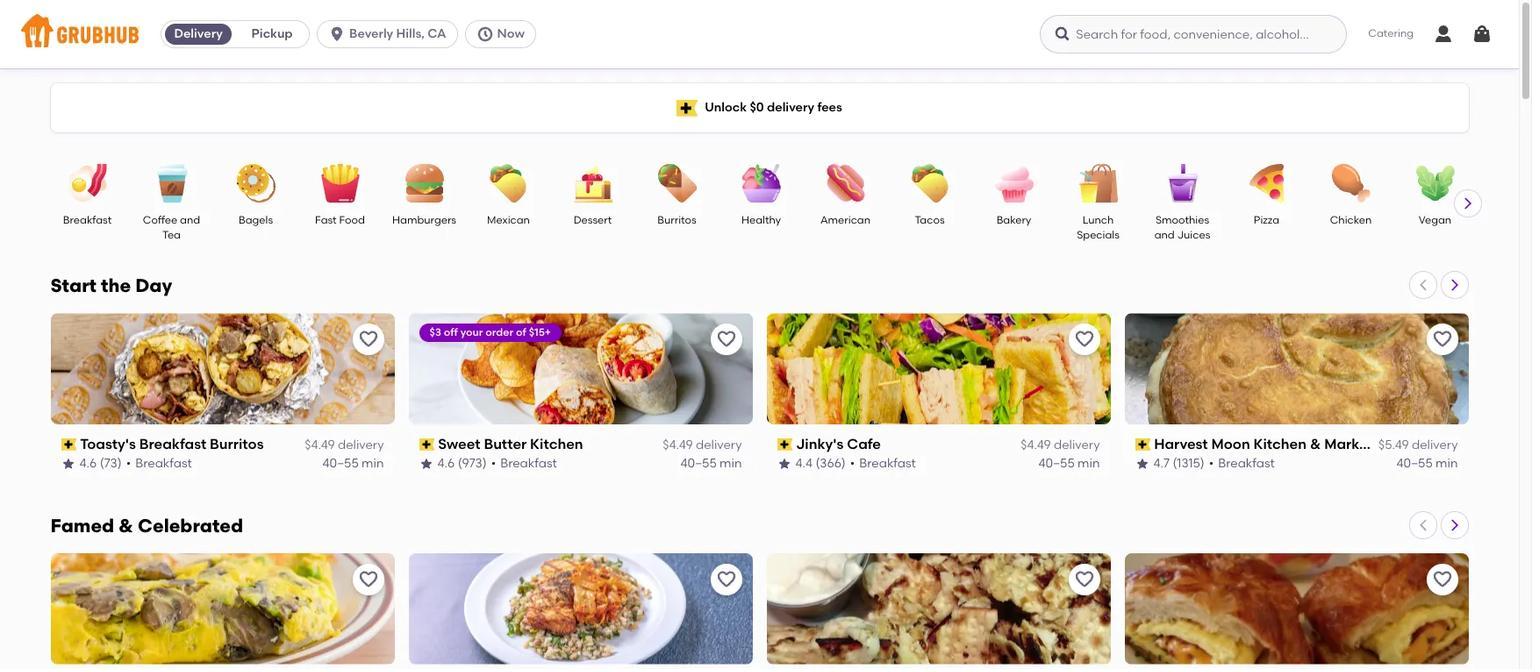 Task type: describe. For each thing, give the bounding box(es) containing it.
grubhub plus flag logo image
[[677, 100, 698, 116]]

pickup
[[252, 26, 293, 41]]

0 vertical spatial caret right icon image
[[1461, 197, 1475, 211]]

food
[[339, 214, 365, 226]]

Search for food, convenience, alcohol... search field
[[1040, 15, 1347, 54]]

vegan
[[1419, 214, 1452, 226]]

pizza image
[[1236, 164, 1298, 203]]

40–55 min for sweet butter kitchen
[[681, 456, 742, 471]]

40–55 for toasty's breakfast burritos
[[323, 456, 359, 471]]

dessert
[[574, 214, 612, 226]]

kitchen for butter
[[530, 436, 583, 453]]

4.6 (73)
[[79, 456, 122, 471]]

star icon image for toasty's breakfast burritos
[[61, 457, 75, 471]]

delivery for sweet butter kitchen
[[696, 438, 742, 453]]

the
[[101, 275, 131, 297]]

jinky's
[[796, 436, 844, 453]]

unlock $0 delivery fees
[[705, 100, 842, 115]]

factor's famous deli logo image
[[767, 554, 1111, 665]]

4.6 for toasty's breakfast burritos
[[79, 456, 97, 471]]

3 $4.49 delivery from the left
[[1021, 438, 1100, 453]]

save this restaurant image for factor's famous deli logo
[[1074, 569, 1095, 591]]

• for moon
[[1209, 456, 1214, 471]]

beverly
[[349, 26, 393, 41]]

toasty's breakfast burritos logo image
[[50, 313, 394, 425]]

pizza
[[1254, 214, 1280, 226]]

marketplace
[[1324, 436, 1413, 453]]

0 vertical spatial burritos
[[658, 214, 697, 226]]

catering
[[1369, 27, 1414, 40]]

breakfast for harvest moon kitchen & marketplace
[[1218, 456, 1275, 471]]

subscription pass image for harvest moon kitchen & marketplace
[[1135, 439, 1151, 451]]

smoothies and juices
[[1155, 214, 1211, 242]]

start the day
[[50, 275, 172, 297]]

delivery button
[[162, 20, 235, 48]]

pickup button
[[235, 20, 309, 48]]

breakfast down breakfast image
[[63, 214, 112, 226]]

caret right icon image for celebrated
[[1448, 519, 1462, 533]]

$3
[[430, 326, 441, 339]]

coffee and tea
[[143, 214, 200, 242]]

american image
[[815, 164, 876, 203]]

juices
[[1177, 229, 1211, 242]]

save this restaurant image for famed & celebrated
[[358, 569, 379, 591]]

save this restaurant button for toasty's breakfast burritos logo
[[352, 324, 384, 355]]

min for jinky's cafe
[[1078, 456, 1100, 471]]

main navigation navigation
[[0, 0, 1519, 68]]

$4.49 for kitchen
[[663, 438, 693, 453]]

4.4
[[796, 456, 813, 471]]

caret left icon image for famed & celebrated
[[1416, 519, 1430, 533]]

day
[[135, 275, 172, 297]]

subscription pass image for jinky's cafe
[[777, 439, 793, 451]]

save this restaurant image for jinky's cafe logo
[[1074, 329, 1095, 350]]

40–55 for sweet butter kitchen
[[681, 456, 717, 471]]

save this restaurant image for the farm of beverly hills logo
[[716, 569, 737, 591]]

bagels image
[[225, 164, 287, 203]]

the farm of beverly hills logo image
[[409, 554, 753, 665]]

bakery image
[[983, 164, 1045, 203]]

• for cafe
[[850, 456, 855, 471]]

$5.49 delivery
[[1379, 438, 1458, 453]]

1 vertical spatial burritos
[[210, 436, 264, 453]]

coffee
[[143, 214, 177, 226]]

delivery for harvest moon kitchen & marketplace
[[1412, 438, 1458, 453]]

(1315)
[[1173, 456, 1205, 471]]

hamburgers
[[392, 214, 456, 226]]

healthy
[[742, 214, 781, 226]]

toasty's
[[80, 436, 136, 453]]

mexican image
[[478, 164, 539, 203]]

harvest moon kitchen & marketplace
[[1154, 436, 1413, 453]]

$15+
[[529, 326, 551, 339]]

fees
[[817, 100, 842, 115]]

$3 off your order of $15+
[[430, 326, 551, 339]]

svg image
[[328, 25, 346, 43]]

harvest moon kitchen & marketplace logo image
[[1125, 313, 1469, 425]]

beverly hills, ca
[[349, 26, 446, 41]]

lunch
[[1083, 214, 1114, 226]]

40–55 min for jinky's cafe
[[1039, 456, 1100, 471]]

subscription pass image for toasty's breakfast burritos
[[61, 439, 77, 451]]

40–55 for harvest moon kitchen & marketplace
[[1397, 456, 1433, 471]]

breakfast right toasty's
[[139, 436, 206, 453]]

cafe
[[847, 436, 881, 453]]

star icon image for jinky's cafe
[[777, 457, 791, 471]]

$4.49 delivery for burritos
[[305, 438, 384, 453]]

(73)
[[100, 456, 122, 471]]



Task type: vqa. For each thing, say whether or not it's contained in the screenshot.
Start the Day's Caret left icon
yes



Task type: locate. For each thing, give the bounding box(es) containing it.
caret left icon image down "vegan"
[[1416, 278, 1430, 292]]

4.6 left (73)
[[79, 456, 97, 471]]

and up tea
[[180, 214, 200, 226]]

famed
[[50, 515, 114, 537]]

• breakfast down cafe
[[850, 456, 916, 471]]

delivery
[[174, 26, 223, 41]]

celebrated
[[138, 515, 243, 537]]

famed & celebrated
[[50, 515, 243, 537]]

save this restaurant button for the farm of beverly hills logo
[[710, 564, 742, 596]]

$4.49 for burritos
[[305, 438, 335, 453]]

breakfast for jinky's cafe
[[859, 456, 916, 471]]

and inside coffee and tea
[[180, 214, 200, 226]]

0 horizontal spatial burritos
[[210, 436, 264, 453]]

chicken
[[1330, 214, 1372, 226]]

1 • breakfast from the left
[[126, 456, 192, 471]]

4 40–55 from the left
[[1397, 456, 1433, 471]]

subscription pass image left toasty's
[[61, 439, 77, 451]]

burritos down toasty's breakfast burritos logo
[[210, 436, 264, 453]]

4 min from the left
[[1436, 456, 1458, 471]]

breakfast for sweet butter kitchen
[[500, 456, 557, 471]]

caret right icon image
[[1461, 197, 1475, 211], [1448, 278, 1462, 292], [1448, 519, 1462, 533]]

• right (973) on the bottom left of the page
[[491, 456, 496, 471]]

40–55 min
[[323, 456, 384, 471], [681, 456, 742, 471], [1039, 456, 1100, 471], [1397, 456, 1458, 471]]

1 • from the left
[[126, 456, 131, 471]]

• for breakfast
[[126, 456, 131, 471]]

star icon image
[[61, 457, 75, 471], [419, 457, 433, 471], [777, 457, 791, 471], [1135, 457, 1149, 471]]

breakfast down moon
[[1218, 456, 1275, 471]]

save this restaurant image
[[358, 329, 379, 350], [1432, 329, 1453, 350], [358, 569, 379, 591]]

bakery
[[997, 214, 1032, 226]]

smoothies and juices image
[[1152, 164, 1213, 203]]

sweet butter kitchen logo image
[[409, 313, 753, 425]]

2 40–55 from the left
[[681, 456, 717, 471]]

(973)
[[458, 456, 487, 471]]

4.7
[[1154, 456, 1170, 471]]

0 horizontal spatial &
[[119, 515, 133, 537]]

butter
[[484, 436, 527, 453]]

of
[[516, 326, 526, 339]]

kitchen right butter at the bottom left of page
[[530, 436, 583, 453]]

• breakfast for cafe
[[850, 456, 916, 471]]

40–55
[[323, 456, 359, 471], [681, 456, 717, 471], [1039, 456, 1075, 471], [1397, 456, 1433, 471]]

breakfast down cafe
[[859, 456, 916, 471]]

2 kitchen from the left
[[1254, 436, 1307, 453]]

start
[[50, 275, 97, 297]]

1 vertical spatial caret left icon image
[[1416, 519, 1430, 533]]

breakfast for toasty's breakfast burritos
[[135, 456, 192, 471]]

subscription pass image
[[419, 439, 435, 451], [777, 439, 793, 451]]

2 • from the left
[[491, 456, 496, 471]]

1 $4.49 from the left
[[305, 438, 335, 453]]

2 horizontal spatial $4.49 delivery
[[1021, 438, 1100, 453]]

star icon image for sweet butter kitchen
[[419, 457, 433, 471]]

bagels
[[239, 214, 273, 226]]

1 caret left icon image from the top
[[1416, 278, 1430, 292]]

hills,
[[396, 26, 425, 41]]

& right famed
[[119, 515, 133, 537]]

• breakfast down toasty's breakfast burritos
[[126, 456, 192, 471]]

save this restaurant button for harvest moon kitchen & marketplace logo
[[1427, 324, 1458, 355]]

• right (366)
[[850, 456, 855, 471]]

star icon image left 4.7
[[1135, 457, 1149, 471]]

dessert image
[[562, 164, 624, 203]]

• breakfast
[[126, 456, 192, 471], [491, 456, 557, 471], [850, 456, 916, 471], [1209, 456, 1275, 471]]

svg image inside now button
[[476, 25, 494, 43]]

3 • breakfast from the left
[[850, 456, 916, 471]]

and for smoothies and juices
[[1155, 229, 1175, 242]]

sweet
[[438, 436, 481, 453]]

star icon image left 4.6 (973)
[[419, 457, 433, 471]]

min for toasty's breakfast burritos
[[362, 456, 384, 471]]

jinky's cafe
[[796, 436, 881, 453]]

(366)
[[816, 456, 846, 471]]

2 4.6 from the left
[[437, 456, 455, 471]]

40–55 min for harvest moon kitchen & marketplace
[[1397, 456, 1458, 471]]

off
[[444, 326, 458, 339]]

1 horizontal spatial and
[[1155, 229, 1175, 242]]

2 horizontal spatial $4.49
[[1021, 438, 1051, 453]]

0 horizontal spatial 4.6
[[79, 456, 97, 471]]

• for butter
[[491, 456, 496, 471]]

vegan image
[[1405, 164, 1466, 203]]

3 40–55 min from the left
[[1039, 456, 1100, 471]]

kitchen right moon
[[1254, 436, 1307, 453]]

3 • from the left
[[850, 456, 855, 471]]

• breakfast for butter
[[491, 456, 557, 471]]

save this restaurant button for the canter's deli logo
[[352, 564, 384, 596]]

caret left icon image for start the day
[[1416, 278, 1430, 292]]

4.7 (1315)
[[1154, 456, 1205, 471]]

jinky's cafe logo image
[[767, 313, 1111, 425]]

and
[[180, 214, 200, 226], [1155, 229, 1175, 242]]

4.6 (973)
[[437, 456, 487, 471]]

$4.49 delivery
[[305, 438, 384, 453], [663, 438, 742, 453], [1021, 438, 1100, 453]]

3 $4.49 from the left
[[1021, 438, 1051, 453]]

1 horizontal spatial $4.49 delivery
[[663, 438, 742, 453]]

• right (1315)
[[1209, 456, 1214, 471]]

2 min from the left
[[720, 456, 742, 471]]

save this restaurant button
[[352, 324, 384, 355], [710, 324, 742, 355], [1069, 324, 1100, 355], [1427, 324, 1458, 355], [352, 564, 384, 596], [710, 564, 742, 596], [1069, 564, 1100, 596], [1427, 564, 1458, 596]]

breakfast image
[[57, 164, 118, 203]]

and inside smoothies and juices
[[1155, 229, 1175, 242]]

0 vertical spatial and
[[180, 214, 200, 226]]

4 star icon image from the left
[[1135, 457, 1149, 471]]

moon
[[1212, 436, 1250, 453]]

now button
[[465, 20, 543, 48]]

smoothies
[[1156, 214, 1209, 226]]

subscription pass image
[[61, 439, 77, 451], [1135, 439, 1151, 451]]

subscription pass image for sweet butter kitchen
[[419, 439, 435, 451]]

fast
[[315, 214, 337, 226]]

0 horizontal spatial subscription pass image
[[419, 439, 435, 451]]

tacos image
[[899, 164, 961, 203]]

1 horizontal spatial subscription pass image
[[1135, 439, 1151, 451]]

1 star icon image from the left
[[61, 457, 75, 471]]

2 subscription pass image from the left
[[1135, 439, 1151, 451]]

star icon image left 4.6 (73) at the bottom left of page
[[61, 457, 75, 471]]

canter's deli logo image
[[50, 554, 394, 665]]

save this restaurant button for toast bakery cafe logo
[[1427, 564, 1458, 596]]

4.4 (366)
[[796, 456, 846, 471]]

breakfast down toasty's breakfast burritos
[[135, 456, 192, 471]]

unlock
[[705, 100, 747, 115]]

delivery
[[767, 100, 814, 115], [338, 438, 384, 453], [696, 438, 742, 453], [1054, 438, 1100, 453], [1412, 438, 1458, 453]]

1 subscription pass image from the left
[[61, 439, 77, 451]]

kitchen
[[530, 436, 583, 453], [1254, 436, 1307, 453]]

tacos
[[915, 214, 945, 226]]

1 kitchen from the left
[[530, 436, 583, 453]]

ca
[[428, 26, 446, 41]]

catering button
[[1356, 14, 1426, 54]]

caret left icon image
[[1416, 278, 1430, 292], [1416, 519, 1430, 533]]

tea
[[162, 229, 181, 242]]

2 star icon image from the left
[[419, 457, 433, 471]]

lunch specials
[[1077, 214, 1120, 242]]

4.6 for sweet butter kitchen
[[437, 456, 455, 471]]

save this restaurant image for start the day
[[358, 329, 379, 350]]

breakfast
[[63, 214, 112, 226], [139, 436, 206, 453], [135, 456, 192, 471], [500, 456, 557, 471], [859, 456, 916, 471], [1218, 456, 1275, 471]]

beverly hills, ca button
[[317, 20, 465, 48]]

0 horizontal spatial and
[[180, 214, 200, 226]]

burritos
[[658, 214, 697, 226], [210, 436, 264, 453]]

delivery for jinky's cafe
[[1054, 438, 1100, 453]]

delivery for toasty's breakfast burritos
[[338, 438, 384, 453]]

hamburgers image
[[394, 164, 455, 203]]

2 $4.49 from the left
[[663, 438, 693, 453]]

toasty's breakfast burritos
[[80, 436, 264, 453]]

fast food image
[[309, 164, 371, 203]]

healthy image
[[731, 164, 792, 203]]

$4.49
[[305, 438, 335, 453], [663, 438, 693, 453], [1021, 438, 1051, 453]]

fast food
[[315, 214, 365, 226]]

1 horizontal spatial kitchen
[[1254, 436, 1307, 453]]

min for harvest moon kitchen & marketplace
[[1436, 456, 1458, 471]]

1 min from the left
[[362, 456, 384, 471]]

and for coffee and tea
[[180, 214, 200, 226]]

2 • breakfast from the left
[[491, 456, 557, 471]]

0 horizontal spatial kitchen
[[530, 436, 583, 453]]

toast bakery cafe logo image
[[1125, 554, 1469, 665]]

40–55 for jinky's cafe
[[1039, 456, 1075, 471]]

1 vertical spatial and
[[1155, 229, 1175, 242]]

0 horizontal spatial subscription pass image
[[61, 439, 77, 451]]

1 subscription pass image from the left
[[419, 439, 435, 451]]

$4.49 delivery for kitchen
[[663, 438, 742, 453]]

2 40–55 min from the left
[[681, 456, 742, 471]]

& left marketplace
[[1310, 436, 1321, 453]]

subscription pass image left jinky's
[[777, 439, 793, 451]]

sweet butter kitchen
[[438, 436, 583, 453]]

1 horizontal spatial $4.49
[[663, 438, 693, 453]]

caret right icon image for day
[[1448, 278, 1462, 292]]

now
[[497, 26, 525, 41]]

subscription pass image left harvest
[[1135, 439, 1151, 451]]

svg image
[[1433, 24, 1454, 45], [1472, 24, 1493, 45], [476, 25, 494, 43], [1054, 25, 1072, 43]]

harvest
[[1154, 436, 1208, 453]]

min
[[362, 456, 384, 471], [720, 456, 742, 471], [1078, 456, 1100, 471], [1436, 456, 1458, 471]]

1 vertical spatial caret right icon image
[[1448, 278, 1462, 292]]

2 $4.49 delivery from the left
[[663, 438, 742, 453]]

subscription pass image left sweet
[[419, 439, 435, 451]]

$5.49
[[1379, 438, 1409, 453]]

• breakfast for breakfast
[[126, 456, 192, 471]]

3 min from the left
[[1078, 456, 1100, 471]]

0 vertical spatial caret left icon image
[[1416, 278, 1430, 292]]

1 40–55 min from the left
[[323, 456, 384, 471]]

• right (73)
[[126, 456, 131, 471]]

1 vertical spatial &
[[119, 515, 133, 537]]

• breakfast down sweet butter kitchen at bottom
[[491, 456, 557, 471]]

breakfast down sweet butter kitchen at bottom
[[500, 456, 557, 471]]

1 $4.49 delivery from the left
[[305, 438, 384, 453]]

1 horizontal spatial 4.6
[[437, 456, 455, 471]]

• breakfast down moon
[[1209, 456, 1275, 471]]

4 40–55 min from the left
[[1397, 456, 1458, 471]]

coffee and tea image
[[141, 164, 202, 203]]

star icon image for harvest moon kitchen & marketplace
[[1135, 457, 1149, 471]]

3 40–55 from the left
[[1039, 456, 1075, 471]]

40–55 min for toasty's breakfast burritos
[[323, 456, 384, 471]]

1 horizontal spatial &
[[1310, 436, 1321, 453]]

2 caret left icon image from the top
[[1416, 519, 1430, 533]]

1 horizontal spatial subscription pass image
[[777, 439, 793, 451]]

save this restaurant button for jinky's cafe logo
[[1069, 324, 1100, 355]]

star icon image left 4.4
[[777, 457, 791, 471]]

burritos down burritos image
[[658, 214, 697, 226]]

your
[[461, 326, 483, 339]]

4 • from the left
[[1209, 456, 1214, 471]]

save this restaurant button for factor's famous deli logo
[[1069, 564, 1100, 596]]

and down smoothies
[[1155, 229, 1175, 242]]

3 star icon image from the left
[[777, 457, 791, 471]]

order
[[486, 326, 514, 339]]

caret left icon image down $5.49 delivery
[[1416, 519, 1430, 533]]

chicken image
[[1320, 164, 1382, 203]]

min for sweet butter kitchen
[[720, 456, 742, 471]]

$0
[[750, 100, 764, 115]]

4.6
[[79, 456, 97, 471], [437, 456, 455, 471]]

•
[[126, 456, 131, 471], [491, 456, 496, 471], [850, 456, 855, 471], [1209, 456, 1214, 471]]

0 horizontal spatial $4.49
[[305, 438, 335, 453]]

4.6 down sweet
[[437, 456, 455, 471]]

burritos image
[[646, 164, 708, 203]]

american
[[821, 214, 871, 226]]

1 4.6 from the left
[[79, 456, 97, 471]]

1 40–55 from the left
[[323, 456, 359, 471]]

mexican
[[487, 214, 530, 226]]

4 • breakfast from the left
[[1209, 456, 1275, 471]]

0 horizontal spatial $4.49 delivery
[[305, 438, 384, 453]]

specials
[[1077, 229, 1120, 242]]

1 horizontal spatial burritos
[[658, 214, 697, 226]]

save this restaurant image
[[716, 329, 737, 350], [1074, 329, 1095, 350], [716, 569, 737, 591], [1074, 569, 1095, 591], [1432, 569, 1453, 591]]

lunch specials image
[[1068, 164, 1129, 203]]

&
[[1310, 436, 1321, 453], [119, 515, 133, 537]]

save this restaurant image for toast bakery cafe logo
[[1432, 569, 1453, 591]]

0 vertical spatial &
[[1310, 436, 1321, 453]]

2 vertical spatial caret right icon image
[[1448, 519, 1462, 533]]

• breakfast for moon
[[1209, 456, 1275, 471]]

2 subscription pass image from the left
[[777, 439, 793, 451]]

kitchen for moon
[[1254, 436, 1307, 453]]



